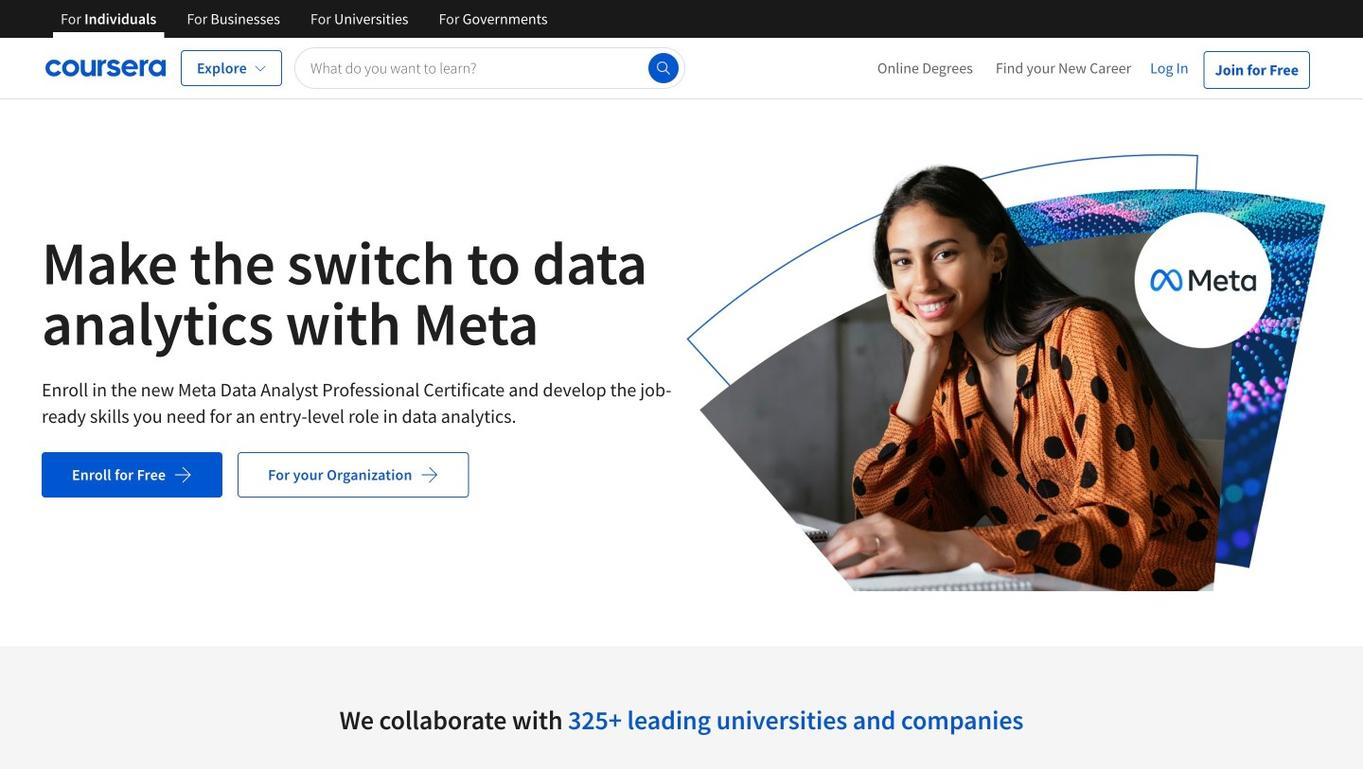 Task type: vqa. For each thing, say whether or not it's contained in the screenshot.
What do you want to learn? text box
yes



Task type: locate. For each thing, give the bounding box(es) containing it.
coursera image
[[45, 53, 166, 83]]

None search field
[[294, 47, 685, 89]]

banner navigation
[[45, 0, 563, 38]]

What do you want to learn? text field
[[294, 47, 685, 89]]



